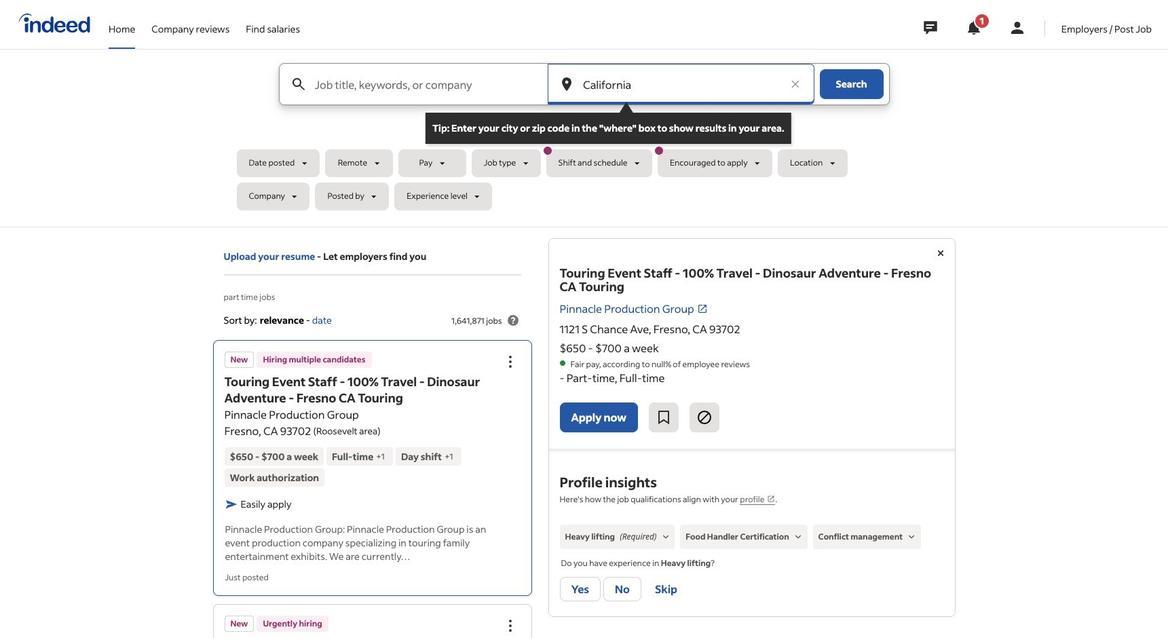 Task type: vqa. For each thing, say whether or not it's contained in the screenshot.
first missing qualification icon from left
yes



Task type: locate. For each thing, give the bounding box(es) containing it.
job actions for sale representative is collapsed image
[[502, 617, 518, 634]]

None search field
[[237, 63, 932, 216]]

job actions for touring event staff - 100% travel - dinosaur adventure - fresno ca touring is collapsed image
[[502, 354, 518, 370]]

search: Job title, keywords, or company text field
[[312, 64, 546, 105]]

1 missing qualification image from the left
[[660, 531, 672, 543]]

Edit location text field
[[580, 64, 782, 105]]

2 horizontal spatial missing qualification image
[[906, 531, 918, 543]]

0 horizontal spatial missing qualification image
[[660, 531, 672, 543]]

2 missing qualification image from the left
[[792, 531, 804, 543]]

1 horizontal spatial missing qualification image
[[792, 531, 804, 543]]

missing qualification image
[[660, 531, 672, 543], [792, 531, 804, 543], [906, 531, 918, 543]]



Task type: describe. For each thing, give the bounding box(es) containing it.
pinnacle production group (opens in a new tab) image
[[697, 303, 708, 314]]

help icon image
[[505, 312, 521, 329]]

close job details image
[[932, 245, 949, 261]]

profile (opens in a new window) image
[[767, 495, 776, 503]]

save this job image
[[656, 409, 672, 426]]

account image
[[1009, 20, 1026, 36]]

messages unread count 0 image
[[922, 14, 939, 41]]

clear location input image
[[788, 77, 802, 91]]

not interested image
[[696, 409, 713, 426]]

3 missing qualification image from the left
[[906, 531, 918, 543]]



